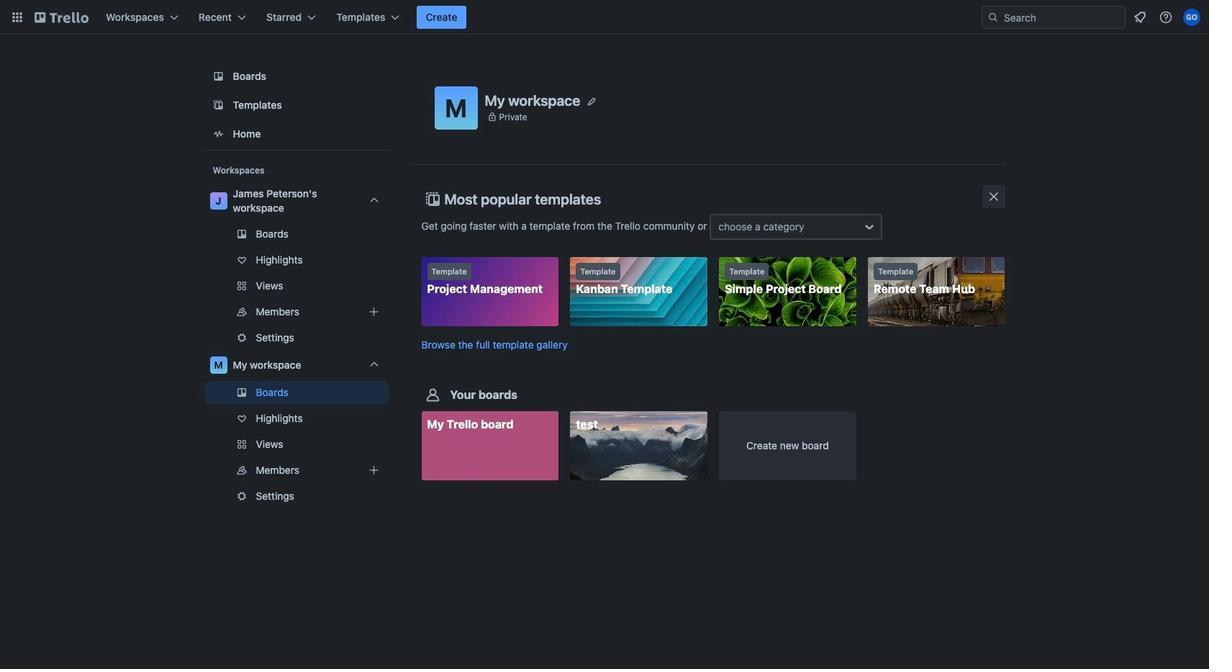 Task type: locate. For each thing, give the bounding box(es) containing it.
home image
[[210, 125, 227, 143]]

0 vertical spatial add image
[[365, 303, 383, 320]]

board image
[[210, 68, 227, 85]]

search image
[[988, 12, 1000, 23]]

add image
[[365, 303, 383, 320], [365, 462, 383, 479]]

primary element
[[0, 0, 1210, 35]]

1 vertical spatial add image
[[365, 462, 383, 479]]

open information menu image
[[1159, 10, 1174, 24]]

1 add image from the top
[[365, 303, 383, 320]]



Task type: describe. For each thing, give the bounding box(es) containing it.
gary orlando (garyorlando) image
[[1184, 9, 1201, 26]]

Search field
[[1000, 7, 1126, 27]]

back to home image
[[35, 6, 89, 29]]

0 notifications image
[[1132, 9, 1149, 26]]

template board image
[[210, 96, 227, 114]]

2 add image from the top
[[365, 462, 383, 479]]



Task type: vqa. For each thing, say whether or not it's contained in the screenshot.
list
no



